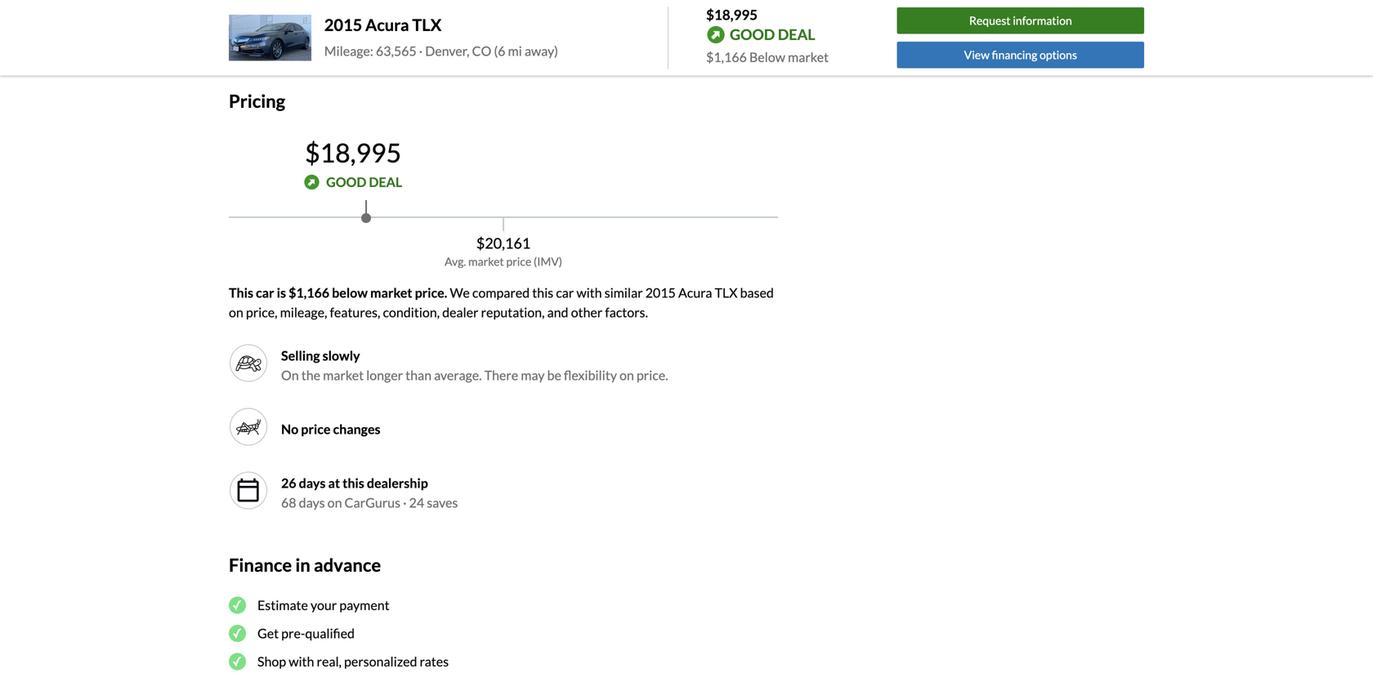 Task type: vqa. For each thing, say whether or not it's contained in the screenshot.
the bottommost Do
no



Task type: locate. For each thing, give the bounding box(es) containing it.
mileage:
[[324, 43, 373, 59]]

acura up "63,565" at the left top
[[365, 15, 409, 35]]

tlx inside we compared this car with similar 2015 acura tlx based on price, mileage, features, condition, dealer reputation, and other factors.
[[715, 285, 738, 301]]

information
[[1013, 14, 1072, 28]]

2 car from the left
[[556, 285, 574, 301]]

26 days at this dealership image
[[229, 471, 268, 510]]

market down $20,161
[[468, 255, 504, 268]]

market
[[788, 49, 829, 65], [468, 255, 504, 268], [370, 285, 412, 301], [323, 367, 364, 383]]

market down deal on the right top of the page
[[788, 49, 829, 65]]

at
[[328, 475, 340, 491]]

good
[[730, 26, 775, 43]]

with inside we compared this car with similar 2015 acura tlx based on price, mileage, features, condition, dealer reputation, and other factors.
[[577, 285, 602, 301]]

0 vertical spatial price
[[506, 255, 531, 268]]

market inside "$20,161 avg. market price (imv)"
[[468, 255, 504, 268]]

0 horizontal spatial $18,995
[[305, 137, 401, 168]]

tlx up denver,
[[412, 15, 442, 35]]

2015 inside we compared this car with similar 2015 acura tlx based on price, mileage, features, condition, dealer reputation, and other factors.
[[645, 285, 676, 301]]

features,
[[330, 304, 380, 320]]

1 vertical spatial $18,995
[[305, 137, 401, 168]]

selling slowly image
[[229, 344, 268, 383]]

1 vertical spatial with
[[289, 654, 314, 670]]

1 vertical spatial price
[[301, 421, 331, 437]]

on right 20%
[[286, 33, 301, 49]]

price right 'no'
[[301, 421, 331, 437]]

dealer
[[442, 304, 479, 320]]

on down the at
[[328, 495, 342, 511]]

the right on
[[301, 367, 320, 383]]

0 vertical spatial with
[[577, 285, 602, 301]]

0 vertical spatial 2015
[[324, 15, 362, 35]]

0 horizontal spatial price
[[301, 421, 331, 437]]

vehicle has 3 previous owners.
[[255, 0, 429, 16]]

advance
[[314, 555, 381, 576]]

dealership
[[367, 475, 428, 491]]

0 horizontal spatial 2015
[[324, 15, 362, 35]]

26 days at this dealership 68 days on cargurus · 24 saves
[[281, 475, 458, 511]]

0 horizontal spatial price.
[[415, 285, 447, 301]]

view financing options button
[[897, 42, 1144, 68]]

0 horizontal spatial acura
[[365, 15, 409, 35]]

0 horizontal spatial this
[[343, 475, 364, 491]]

1 vertical spatial ·
[[403, 495, 407, 511]]

1 vertical spatial tlx
[[715, 285, 738, 301]]

car up and
[[556, 285, 574, 301]]

1 horizontal spatial this
[[532, 285, 553, 301]]

·
[[419, 43, 423, 59], [403, 495, 407, 511]]

24
[[409, 495, 424, 511]]

68
[[281, 495, 296, 511]]

no price changes image
[[229, 407, 268, 447]]

this
[[532, 285, 553, 301], [343, 475, 364, 491]]

saves
[[427, 495, 458, 511]]

0 horizontal spatial ·
[[403, 495, 407, 511]]

1 vertical spatial acura
[[678, 285, 712, 301]]

2015 up mileage:
[[324, 15, 362, 35]]

good deal image
[[304, 174, 320, 190]]

· left 24
[[403, 495, 407, 511]]

on
[[281, 367, 299, 383]]

the
[[303, 33, 322, 49], [301, 367, 320, 383]]

· right "63,565" at the left top
[[419, 43, 423, 59]]

car left is
[[256, 285, 274, 301]]

no price changes image
[[235, 414, 262, 440]]

0 horizontal spatial tlx
[[412, 15, 442, 35]]

0 vertical spatial ·
[[419, 43, 423, 59]]

slowly
[[323, 348, 360, 364]]

has
[[299, 0, 319, 16]]

$18,995 for $1,166
[[706, 6, 758, 23]]

other
[[571, 304, 603, 320]]

the for full
[[303, 33, 322, 49]]

the inside selling slowly on the market longer than average. there may be flexibility on price.
[[301, 367, 320, 383]]

pre-
[[281, 626, 305, 641]]

0 vertical spatial tlx
[[412, 15, 442, 35]]

0 vertical spatial the
[[303, 33, 322, 49]]

autocheck
[[346, 33, 410, 49]]

2 days from the top
[[299, 495, 325, 511]]

request
[[969, 14, 1011, 28]]

away)
[[525, 43, 558, 59]]

co
[[472, 43, 491, 59]]

0 vertical spatial days
[[299, 475, 326, 491]]

1 horizontal spatial price.
[[637, 367, 668, 383]]

price. right flexibility
[[637, 367, 668, 383]]

the left full
[[303, 33, 322, 49]]

market inside selling slowly on the market longer than average. there may be flexibility on price.
[[323, 367, 364, 383]]

changes
[[333, 421, 381, 437]]

1 car from the left
[[256, 285, 274, 301]]

1 horizontal spatial 2015
[[645, 285, 676, 301]]

acura left based at the top of the page
[[678, 285, 712, 301]]

on
[[286, 33, 301, 49], [229, 304, 243, 320], [620, 367, 634, 383], [328, 495, 342, 511]]

days
[[299, 475, 326, 491], [299, 495, 325, 511]]

previous
[[332, 0, 381, 16]]

tlx
[[412, 15, 442, 35], [715, 285, 738, 301]]

1 vertical spatial days
[[299, 495, 325, 511]]

the for market
[[301, 367, 320, 383]]

0 vertical spatial $18,995
[[706, 6, 758, 23]]

compared
[[472, 285, 530, 301]]

1 horizontal spatial $18,995
[[706, 6, 758, 23]]

good deal
[[730, 26, 815, 43]]

1 vertical spatial 2015
[[645, 285, 676, 301]]

on down this
[[229, 304, 243, 320]]

1 horizontal spatial ·
[[419, 43, 423, 59]]

1 days from the top
[[299, 475, 326, 491]]

days left the at
[[299, 475, 326, 491]]

with left real,
[[289, 654, 314, 670]]

1 vertical spatial price.
[[637, 367, 668, 383]]

(imv)
[[534, 255, 562, 268]]

0 horizontal spatial car
[[256, 285, 274, 301]]

real,
[[317, 654, 342, 670]]

this right the at
[[343, 475, 364, 491]]

below
[[332, 285, 368, 301]]

price
[[506, 255, 531, 268], [301, 421, 331, 437]]

tlx inside 2015 acura tlx mileage: 63,565 · denver, co (6 mi away)
[[412, 15, 442, 35]]

3
[[322, 0, 329, 16]]

this inside we compared this car with similar 2015 acura tlx based on price, mileage, features, condition, dealer reputation, and other factors.
[[532, 285, 553, 301]]

vehicle
[[255, 0, 297, 16]]

shop
[[257, 654, 286, 670]]

acura
[[365, 15, 409, 35], [678, 285, 712, 301]]

denver,
[[425, 43, 470, 59]]

0 vertical spatial this
[[532, 285, 553, 301]]

selling slowly image
[[235, 350, 262, 376]]

26 days at this dealership image
[[235, 478, 262, 504]]

based
[[740, 285, 774, 301]]

$1,166 down good
[[706, 49, 747, 65]]

owners.
[[384, 0, 429, 16]]

$1,166 up the mileage, at the left of page
[[289, 285, 329, 301]]

1 vertical spatial this
[[343, 475, 364, 491]]

request information
[[969, 14, 1072, 28]]

1 horizontal spatial with
[[577, 285, 602, 301]]

$1,166 below market
[[706, 49, 829, 65]]

finance
[[229, 555, 292, 576]]

$1,166
[[706, 49, 747, 65], [289, 285, 329, 301]]

days right 68
[[299, 495, 325, 511]]

1 vertical spatial the
[[301, 367, 320, 383]]

$20,161
[[476, 234, 531, 252]]

$18,995
[[706, 6, 758, 23], [305, 137, 401, 168]]

on inside 26 days at this dealership 68 days on cargurus · 24 saves
[[328, 495, 342, 511]]

1 horizontal spatial acura
[[678, 285, 712, 301]]

26
[[281, 475, 296, 491]]

no price changes
[[281, 421, 381, 437]]

price.
[[415, 285, 447, 301], [637, 367, 668, 383]]

financing
[[992, 48, 1038, 62]]

this up and
[[532, 285, 553, 301]]

mi
[[508, 43, 522, 59]]

1 horizontal spatial price
[[506, 255, 531, 268]]

1 horizontal spatial $1,166
[[706, 49, 747, 65]]

on right flexibility
[[620, 367, 634, 383]]

0 horizontal spatial $1,166
[[289, 285, 329, 301]]

1 horizontal spatial car
[[556, 285, 574, 301]]

price down $20,161
[[506, 255, 531, 268]]

acura inside we compared this car with similar 2015 acura tlx based on price, mileage, features, condition, dealer reputation, and other factors.
[[678, 285, 712, 301]]

market down the slowly on the left
[[323, 367, 364, 383]]

0 vertical spatial acura
[[365, 15, 409, 35]]

tlx left based at the top of the page
[[715, 285, 738, 301]]

price. up "condition,"
[[415, 285, 447, 301]]

no
[[281, 421, 299, 437]]

2015 right similar
[[645, 285, 676, 301]]

market up "condition,"
[[370, 285, 412, 301]]

with up other
[[577, 285, 602, 301]]

1 horizontal spatial tlx
[[715, 285, 738, 301]]

· inside 26 days at this dealership 68 days on cargurus · 24 saves
[[403, 495, 407, 511]]

0 horizontal spatial with
[[289, 654, 314, 670]]

pricing
[[229, 90, 285, 112]]

than
[[406, 367, 432, 383]]

2015
[[324, 15, 362, 35], [645, 285, 676, 301]]



Task type: describe. For each thing, give the bounding box(es) containing it.
we
[[450, 285, 470, 301]]

and
[[547, 304, 569, 320]]

reputation,
[[481, 304, 545, 320]]

price inside "$20,161 avg. market price (imv)"
[[506, 255, 531, 268]]

car inside we compared this car with similar 2015 acura tlx based on price, mileage, features, condition, dealer reputation, and other factors.
[[556, 285, 574, 301]]

0 vertical spatial price.
[[415, 285, 447, 301]]

get pre-qualified
[[257, 626, 355, 641]]

full
[[325, 33, 343, 49]]

price. inside selling slowly on the market longer than average. there may be flexibility on price.
[[637, 367, 668, 383]]

on inside we compared this car with similar 2015 acura tlx based on price, mileage, features, condition, dealer reputation, and other factors.
[[229, 304, 243, 320]]

is
[[277, 285, 286, 301]]

average.
[[434, 367, 482, 383]]

view financing options
[[964, 48, 1077, 62]]

may
[[521, 367, 545, 383]]

price,
[[246, 304, 278, 320]]

avg.
[[445, 255, 466, 268]]

2015 acura tlx mileage: 63,565 · denver, co (6 mi away)
[[324, 15, 558, 59]]

this
[[229, 285, 253, 301]]

estimate
[[257, 597, 308, 613]]

selling slowly on the market longer than average. there may be flexibility on price.
[[281, 348, 668, 383]]

condition,
[[383, 304, 440, 320]]

$18,995 for good deal
[[305, 137, 401, 168]]

factors.
[[605, 304, 648, 320]]

20%
[[258, 33, 284, 49]]

2015 inside 2015 acura tlx mileage: 63,565 · denver, co (6 mi away)
[[324, 15, 362, 35]]

longer
[[366, 367, 403, 383]]

get
[[257, 626, 279, 641]]

0 vertical spatial $1,166
[[706, 49, 747, 65]]

history
[[455, 33, 496, 49]]

save 20% on the full autocheck vehicle history report image
[[538, 35, 554, 51]]

request information button
[[897, 8, 1144, 34]]

flexibility
[[564, 367, 617, 383]]

view
[[964, 48, 990, 62]]

we compared this car with similar 2015 acura tlx based on price, mileage, features, condition, dealer reputation, and other factors.
[[229, 285, 774, 320]]

personalized
[[344, 654, 417, 670]]

save 20% on the full autocheck vehicle history report link
[[229, 33, 554, 51]]

deal
[[369, 174, 402, 190]]

2015 acura tlx image
[[229, 15, 311, 61]]

finance in advance
[[229, 555, 381, 576]]

good
[[326, 174, 366, 190]]

63,565
[[376, 43, 417, 59]]

(6
[[494, 43, 506, 59]]

save 20% on the full autocheck vehicle history report
[[229, 33, 535, 49]]

good deal
[[326, 174, 402, 190]]

options
[[1040, 48, 1077, 62]]

shop with real, personalized rates
[[257, 654, 449, 670]]

mileage,
[[280, 304, 327, 320]]

acura inside 2015 acura tlx mileage: 63,565 · denver, co (6 mi away)
[[365, 15, 409, 35]]

qualified
[[305, 626, 355, 641]]

below
[[749, 49, 785, 65]]

deal
[[778, 26, 815, 43]]

· inside 2015 acura tlx mileage: 63,565 · denver, co (6 mi away)
[[419, 43, 423, 59]]

cargurus
[[345, 495, 401, 511]]

vehicle
[[412, 33, 453, 49]]

on inside selling slowly on the market longer than average. there may be flexibility on price.
[[620, 367, 634, 383]]

rates
[[420, 654, 449, 670]]

be
[[547, 367, 561, 383]]

report
[[498, 33, 535, 49]]

payment
[[339, 597, 390, 613]]

selling
[[281, 348, 320, 364]]

$20,161 avg. market price (imv)
[[445, 234, 562, 268]]

this car is $1,166 below market price.
[[229, 285, 447, 301]]

1 vertical spatial $1,166
[[289, 285, 329, 301]]

save
[[229, 33, 256, 49]]

in
[[295, 555, 310, 576]]

there
[[484, 367, 518, 383]]

similar
[[605, 285, 643, 301]]

this inside 26 days at this dealership 68 days on cargurus · 24 saves
[[343, 475, 364, 491]]

your
[[311, 597, 337, 613]]

estimate your payment
[[257, 597, 390, 613]]



